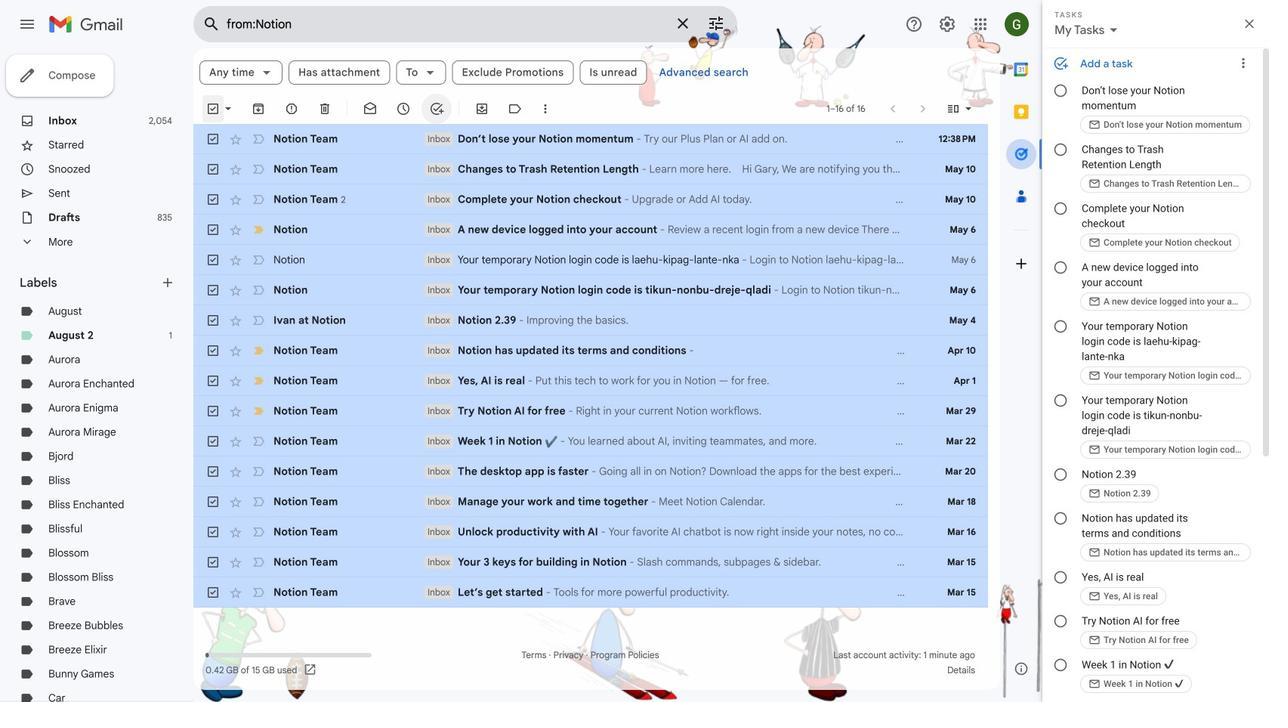 Task type: locate. For each thing, give the bounding box(es) containing it.
main content
[[194, 48, 1001, 690]]

10 row from the top
[[194, 396, 989, 426]]

None checkbox
[[206, 101, 221, 116], [206, 132, 221, 147], [206, 192, 221, 207], [206, 222, 221, 237], [206, 313, 221, 328], [206, 343, 221, 358], [206, 404, 221, 419], [206, 464, 221, 479], [206, 494, 221, 509], [206, 585, 221, 600], [206, 101, 221, 116], [206, 132, 221, 147], [206, 192, 221, 207], [206, 222, 221, 237], [206, 313, 221, 328], [206, 343, 221, 358], [206, 404, 221, 419], [206, 464, 221, 479], [206, 494, 221, 509], [206, 585, 221, 600]]

main menu image
[[18, 15, 36, 33]]

side panel section
[[1001, 48, 1043, 690]]

12 row from the top
[[194, 457, 989, 487]]

clear search image
[[668, 8, 698, 39]]

support image
[[906, 15, 924, 33]]

tab list
[[1001, 48, 1043, 648]]

footer
[[194, 648, 989, 678]]

6 row from the top
[[194, 275, 989, 305]]

heading
[[20, 275, 160, 290]]

✔️ image
[[545, 436, 558, 448]]

2 row from the top
[[194, 154, 989, 184]]

14 row from the top
[[194, 517, 989, 547]]

None checkbox
[[206, 162, 221, 177], [206, 252, 221, 268], [206, 283, 221, 298], [206, 373, 221, 389], [206, 434, 221, 449], [206, 525, 221, 540], [206, 555, 221, 570], [206, 162, 221, 177], [206, 252, 221, 268], [206, 283, 221, 298], [206, 373, 221, 389], [206, 434, 221, 449], [206, 525, 221, 540], [206, 555, 221, 570]]

3 row from the top
[[194, 184, 989, 215]]

row
[[194, 124, 989, 154], [194, 154, 989, 184], [194, 184, 989, 215], [194, 215, 989, 245], [194, 245, 989, 275], [194, 275, 989, 305], [194, 305, 989, 336], [194, 336, 989, 366], [194, 366, 989, 396], [194, 396, 989, 426], [194, 426, 989, 457], [194, 457, 989, 487], [194, 487, 989, 517], [194, 517, 989, 547], [194, 547, 989, 578], [194, 578, 989, 608]]

None search field
[[194, 6, 738, 42]]

navigation
[[0, 48, 194, 702]]

toggle split pane mode image
[[946, 101, 962, 116]]



Task type: vqa. For each thing, say whether or not it's contained in the screenshot.
10th row from the bottom
yes



Task type: describe. For each thing, give the bounding box(es) containing it.
labels image
[[508, 101, 523, 116]]

11 row from the top
[[194, 426, 989, 457]]

settings image
[[939, 15, 957, 33]]

archive image
[[251, 101, 266, 116]]

follow link to manage storage image
[[304, 663, 319, 678]]

1 row from the top
[[194, 124, 989, 154]]

delete image
[[317, 101, 333, 116]]

advanced search options image
[[702, 8, 732, 39]]

gmail image
[[48, 9, 131, 39]]

report spam image
[[284, 101, 299, 116]]

more email options image
[[538, 101, 553, 116]]

Search mail text field
[[227, 17, 665, 32]]

4 row from the top
[[194, 215, 989, 245]]

move to inbox image
[[475, 101, 490, 116]]

8 row from the top
[[194, 336, 989, 366]]

add to tasks image
[[429, 101, 444, 116]]

15 row from the top
[[194, 547, 989, 578]]

7 row from the top
[[194, 305, 989, 336]]

snooze image
[[396, 101, 411, 116]]

mark as read image
[[363, 101, 378, 116]]

5 row from the top
[[194, 245, 989, 275]]

13 row from the top
[[194, 487, 989, 517]]

9 row from the top
[[194, 366, 989, 396]]

16 row from the top
[[194, 578, 989, 608]]

search mail image
[[198, 11, 225, 38]]



